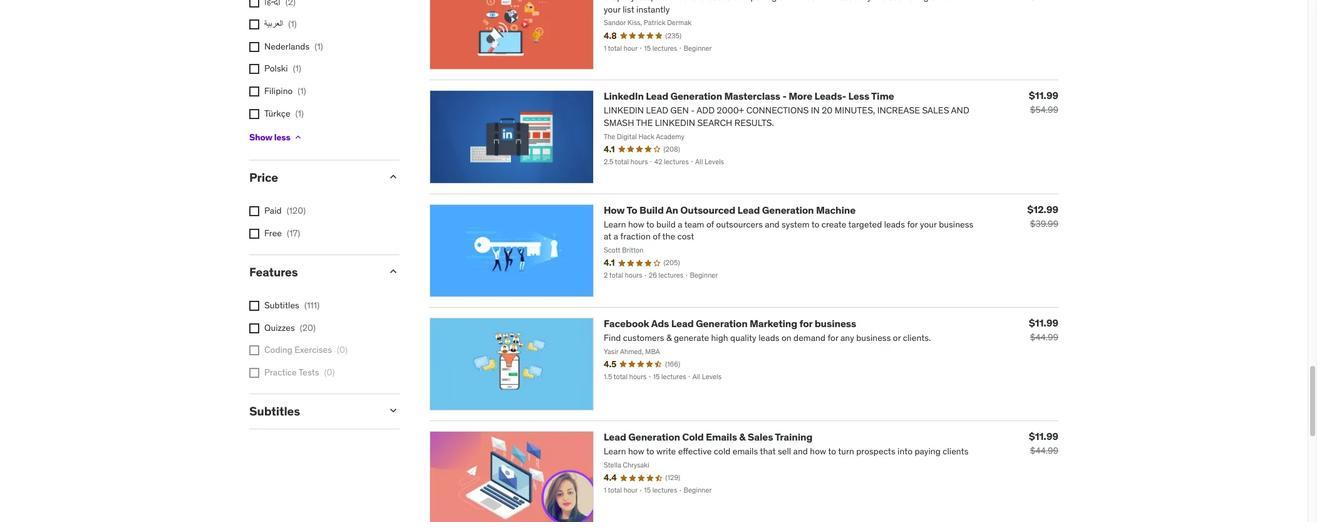 Task type: vqa. For each thing, say whether or not it's contained in the screenshot.


Task type: describe. For each thing, give the bounding box(es) containing it.
price button
[[249, 170, 377, 185]]

subtitles (111)
[[264, 300, 320, 311]]

small image for price
[[387, 171, 400, 183]]

polski (1)
[[264, 63, 301, 74]]

xsmall image for nederlands (1)
[[249, 42, 259, 52]]

lead generation cold emails & sales training
[[604, 431, 813, 443]]

leads-
[[815, 90, 847, 102]]

small image for subtitles
[[387, 404, 400, 417]]

paid
[[264, 205, 282, 216]]

how to build an outsourced lead generation machine link
[[604, 203, 856, 216]]

$11.99 $44.99 for lead generation cold emails & sales training
[[1029, 430, 1059, 456]]

price
[[249, 170, 278, 185]]

(1) for العربية (1)
[[288, 18, 297, 30]]

$11.99 for lead generation cold emails & sales training
[[1029, 430, 1059, 442]]

xsmall image for free (17)
[[249, 228, 259, 239]]

(0) for practice tests (0)
[[324, 366, 335, 378]]

&
[[740, 431, 746, 443]]

practice tests (0)
[[264, 366, 335, 378]]

features
[[249, 265, 298, 280]]

marketing
[[750, 317, 798, 330]]

$12.99
[[1028, 203, 1059, 215]]

emails
[[706, 431, 738, 443]]

(17)
[[287, 227, 300, 239]]

for
[[800, 317, 813, 330]]

linkedin lead generation masterclass - more leads- less time
[[604, 90, 895, 102]]

less
[[849, 90, 870, 102]]

$44.99 for lead generation cold emails & sales training
[[1031, 445, 1059, 456]]

how
[[604, 203, 625, 216]]

(111)
[[305, 300, 320, 311]]

features button
[[249, 265, 377, 280]]

türkçe (1)
[[264, 108, 304, 119]]

linkedin
[[604, 90, 644, 102]]

paid (120)
[[264, 205, 306, 216]]

how to build an outsourced lead generation machine
[[604, 203, 856, 216]]

training
[[775, 431, 813, 443]]

show less button
[[249, 125, 303, 150]]

practice
[[264, 366, 297, 378]]

xsmall image for türkçe (1)
[[249, 109, 259, 119]]

filipino (1)
[[264, 85, 306, 97]]

$12.99 $39.99
[[1028, 203, 1059, 229]]

tests
[[299, 366, 319, 378]]

masterclass
[[725, 90, 781, 102]]

$39.99
[[1031, 218, 1059, 229]]

(1) for polski (1)
[[293, 63, 301, 74]]

time
[[872, 90, 895, 102]]

less
[[274, 131, 291, 143]]

an
[[666, 203, 679, 216]]

العربية
[[264, 18, 283, 30]]

show less
[[249, 131, 291, 143]]

xsmall image for practice
[[249, 368, 259, 378]]

filipino
[[264, 85, 293, 97]]

xsmall image for quizzes (20)
[[249, 323, 259, 333]]

-
[[783, 90, 787, 102]]



Task type: locate. For each thing, give the bounding box(es) containing it.
xsmall image for polski
[[249, 64, 259, 74]]

small image
[[387, 171, 400, 183], [387, 404, 400, 417]]

1 vertical spatial (0)
[[324, 366, 335, 378]]

$54.99
[[1031, 104, 1059, 116]]

quizzes
[[264, 322, 295, 333]]

(0) for coding exercises (0)
[[337, 344, 348, 355]]

$44.99
[[1031, 331, 1059, 343], [1031, 445, 1059, 456]]

$11.99 $54.99
[[1029, 89, 1059, 116]]

$11.99 $44.99
[[1029, 316, 1059, 343], [1029, 430, 1059, 456]]

(1) for filipino (1)
[[298, 85, 306, 97]]

xsmall image for coding
[[249, 345, 259, 355]]

1 vertical spatial $44.99
[[1031, 445, 1059, 456]]

subtitles up quizzes
[[264, 300, 300, 311]]

small image
[[387, 265, 400, 278]]

polski
[[264, 63, 288, 74]]

nederlands (1)
[[264, 41, 323, 52]]

cold
[[683, 431, 704, 443]]

$11.99 for linkedin lead generation masterclass - more leads- less time
[[1029, 89, 1059, 102]]

coding
[[264, 344, 293, 355]]

subtitles for subtitles
[[249, 404, 300, 419]]

generation left masterclass
[[671, 90, 723, 102]]

العربية (1)
[[264, 18, 297, 30]]

0 vertical spatial $44.99
[[1031, 331, 1059, 343]]

xsmall image for العربية (1)
[[249, 20, 259, 30]]

$11.99
[[1029, 89, 1059, 102], [1029, 316, 1059, 329], [1029, 430, 1059, 442]]

2 vertical spatial xsmall image
[[249, 368, 259, 378]]

xsmall image left coding
[[249, 345, 259, 355]]

to
[[627, 203, 638, 216]]

1 $11.99 $44.99 from the top
[[1029, 316, 1059, 343]]

(1) right the türkçe
[[296, 108, 304, 119]]

(0) right 'exercises'
[[337, 344, 348, 355]]

1 small image from the top
[[387, 171, 400, 183]]

xsmall image for subtitles (111)
[[249, 301, 259, 311]]

1 vertical spatial small image
[[387, 404, 400, 417]]

0 vertical spatial (0)
[[337, 344, 348, 355]]

free (17)
[[264, 227, 300, 239]]

(20)
[[300, 322, 316, 333]]

sales
[[748, 431, 774, 443]]

xsmall image left polski
[[249, 64, 259, 74]]

xsmall image
[[249, 64, 259, 74], [249, 345, 259, 355], [249, 368, 259, 378]]

1 vertical spatial $11.99
[[1029, 316, 1059, 329]]

1 horizontal spatial (0)
[[337, 344, 348, 355]]

xsmall image left practice
[[249, 368, 259, 378]]

(1)
[[288, 18, 297, 30], [315, 41, 323, 52], [293, 63, 301, 74], [298, 85, 306, 97], [296, 108, 304, 119]]

lead
[[646, 90, 669, 102], [738, 203, 760, 216], [672, 317, 694, 330], [604, 431, 627, 443]]

coding exercises (0)
[[264, 344, 348, 355]]

0 vertical spatial subtitles
[[264, 300, 300, 311]]

quizzes (20)
[[264, 322, 316, 333]]

$11.99 $44.99 for facebook ads lead generation marketing for business
[[1029, 316, 1059, 343]]

generation left cold
[[629, 431, 681, 443]]

1 xsmall image from the top
[[249, 64, 259, 74]]

free
[[264, 227, 282, 239]]

(1) for türkçe (1)
[[296, 108, 304, 119]]

1 $11.99 from the top
[[1029, 89, 1059, 102]]

generation left marketing at the right bottom of the page
[[696, 317, 748, 330]]

(1) right polski
[[293, 63, 301, 74]]

lead generation cold emails & sales training link
[[604, 431, 813, 443]]

(1) right filipino
[[298, 85, 306, 97]]

türkçe
[[264, 108, 291, 119]]

facebook
[[604, 317, 650, 330]]

business
[[815, 317, 857, 330]]

build
[[640, 203, 664, 216]]

2 vertical spatial $11.99
[[1029, 430, 1059, 442]]

(1) right nederlands
[[315, 41, 323, 52]]

0 vertical spatial $11.99
[[1029, 89, 1059, 102]]

xsmall image inside show less button
[[293, 132, 303, 142]]

(1) for nederlands (1)
[[315, 41, 323, 52]]

ads
[[652, 317, 670, 330]]

2 $44.99 from the top
[[1031, 445, 1059, 456]]

0 vertical spatial $11.99 $44.99
[[1029, 316, 1059, 343]]

2 xsmall image from the top
[[249, 345, 259, 355]]

1 vertical spatial xsmall image
[[249, 345, 259, 355]]

show
[[249, 131, 272, 143]]

$11.99 for facebook ads lead generation marketing for business
[[1029, 316, 1059, 329]]

xsmall image for filipino (1)
[[249, 86, 259, 97]]

xsmall image for paid (120)
[[249, 206, 259, 216]]

machine
[[817, 203, 856, 216]]

1 vertical spatial $11.99 $44.99
[[1029, 430, 1059, 456]]

0 horizontal spatial (0)
[[324, 366, 335, 378]]

outsourced
[[681, 203, 736, 216]]

(1) right 'العربية'
[[288, 18, 297, 30]]

$44.99 for facebook ads lead generation marketing for business
[[1031, 331, 1059, 343]]

3 xsmall image from the top
[[249, 368, 259, 378]]

xsmall image
[[249, 0, 259, 7], [249, 20, 259, 30], [249, 42, 259, 52], [249, 86, 259, 97], [249, 109, 259, 119], [293, 132, 303, 142], [249, 206, 259, 216], [249, 228, 259, 239], [249, 301, 259, 311], [249, 323, 259, 333]]

subtitles down practice
[[249, 404, 300, 419]]

0 vertical spatial xsmall image
[[249, 64, 259, 74]]

1 $44.99 from the top
[[1031, 331, 1059, 343]]

0 vertical spatial small image
[[387, 171, 400, 183]]

exercises
[[295, 344, 332, 355]]

subtitles
[[264, 300, 300, 311], [249, 404, 300, 419]]

2 $11.99 from the top
[[1029, 316, 1059, 329]]

linkedin lead generation masterclass - more leads- less time link
[[604, 90, 895, 102]]

generation
[[671, 90, 723, 102], [763, 203, 814, 216], [696, 317, 748, 330], [629, 431, 681, 443]]

generation left machine
[[763, 203, 814, 216]]

3 $11.99 from the top
[[1029, 430, 1059, 442]]

2 small image from the top
[[387, 404, 400, 417]]

more
[[789, 90, 813, 102]]

2 $11.99 $44.99 from the top
[[1029, 430, 1059, 456]]

subtitles button
[[249, 404, 377, 419]]

1 vertical spatial subtitles
[[249, 404, 300, 419]]

nederlands
[[264, 41, 310, 52]]

(0) right tests
[[324, 366, 335, 378]]

(0)
[[337, 344, 348, 355], [324, 366, 335, 378]]

facebook ads lead generation marketing for business link
[[604, 317, 857, 330]]

facebook ads lead generation marketing for business
[[604, 317, 857, 330]]

(120)
[[287, 205, 306, 216]]

subtitles for subtitles (111)
[[264, 300, 300, 311]]



